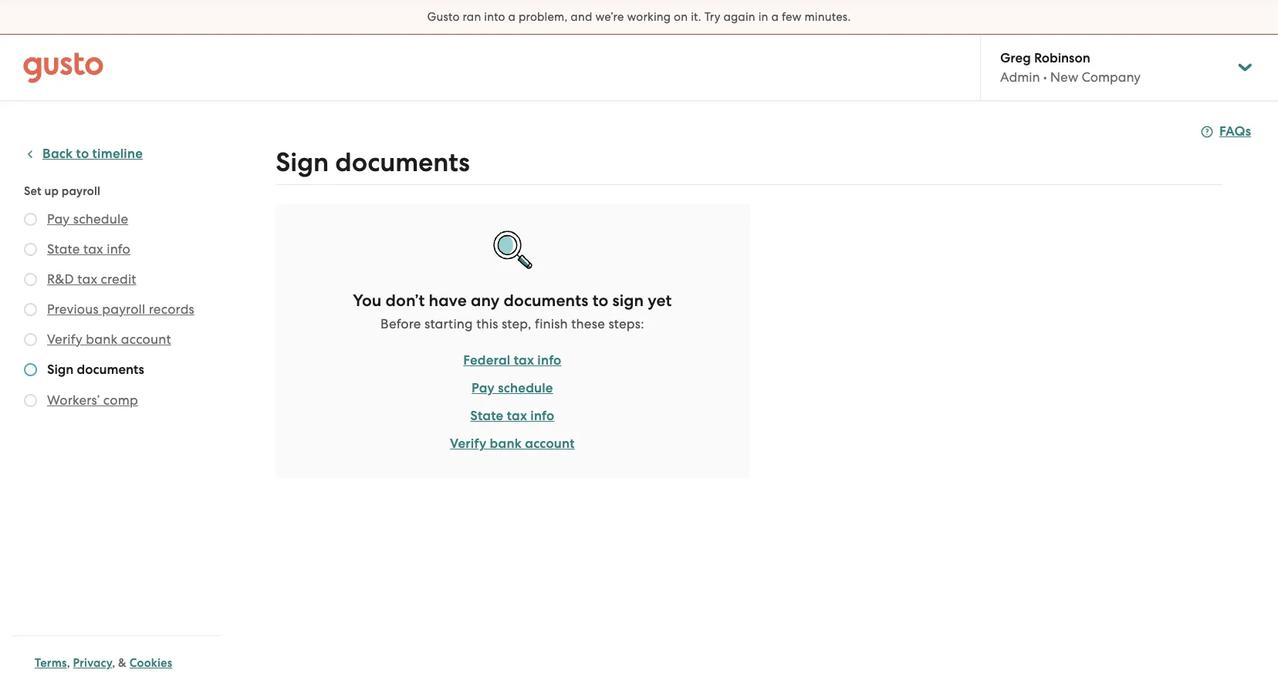 Task type: describe. For each thing, give the bounding box(es) containing it.
r&d
[[47, 272, 74, 287]]

set
[[24, 185, 42, 198]]

ran
[[463, 10, 481, 24]]

terms , privacy , & cookies
[[35, 657, 172, 671]]

state tax info for state tax info button
[[47, 242, 130, 257]]

to inside 'button'
[[76, 146, 89, 162]]

info for state tax info link
[[531, 408, 555, 425]]

before
[[381, 317, 421, 332]]

2 a from the left
[[772, 10, 779, 24]]

to inside you don't have any documents to sign yet before starting this step, finish these steps:
[[593, 291, 609, 311]]

check image for r&d
[[24, 273, 37, 286]]

bank for verify bank account button
[[86, 332, 118, 347]]

previous payroll records
[[47, 302, 194, 317]]

new
[[1051, 69, 1079, 85]]

on
[[674, 10, 688, 24]]

yet
[[648, 291, 672, 311]]

this
[[476, 317, 498, 332]]

tax for state tax info link
[[507, 408, 527, 425]]

pay schedule for pay schedule button
[[47, 212, 128, 227]]

records
[[149, 302, 194, 317]]

sign documents list
[[24, 210, 214, 413]]

verify for verify bank account button
[[47, 332, 83, 347]]

back
[[42, 146, 73, 162]]

check image for verify
[[24, 334, 37, 347]]

•
[[1044, 69, 1047, 85]]

0 vertical spatial payroll
[[62, 185, 100, 198]]

federal
[[463, 353, 511, 369]]

state tax info link
[[470, 408, 555, 426]]

pay schedule for pay schedule link
[[472, 381, 553, 397]]

&
[[118, 657, 127, 671]]

don't
[[386, 291, 425, 311]]

state tax info for state tax info link
[[470, 408, 555, 425]]

we're
[[596, 10, 624, 24]]

check image for workers'
[[24, 395, 37, 408]]

have
[[429, 291, 467, 311]]

greg
[[1001, 50, 1031, 66]]

workers'
[[47, 393, 100, 408]]

terms
[[35, 657, 67, 671]]

home image
[[23, 52, 103, 83]]

verify bank account for verify bank account button
[[47, 332, 171, 347]]

check image for pay
[[24, 213, 37, 226]]

cookies button
[[130, 655, 172, 673]]

privacy link
[[73, 657, 112, 671]]

timeline
[[92, 146, 143, 162]]

robinson
[[1034, 50, 1091, 66]]

set up payroll
[[24, 185, 100, 198]]

pay for pay schedule button
[[47, 212, 70, 227]]

and
[[571, 10, 593, 24]]

steps:
[[609, 317, 644, 332]]

gusto ran into a problem, and we're working on it. try again in a few minutes.
[[427, 10, 851, 24]]

workers' comp
[[47, 393, 138, 408]]

company
[[1082, 69, 1141, 85]]

again
[[724, 10, 756, 24]]

state tax info button
[[47, 240, 130, 259]]



Task type: locate. For each thing, give the bounding box(es) containing it.
info up the credit
[[107, 242, 130, 257]]

in
[[759, 10, 769, 24]]

0 horizontal spatial ,
[[67, 657, 70, 671]]

check image left 'workers''
[[24, 395, 37, 408]]

1 horizontal spatial pay
[[472, 381, 495, 397]]

check image down set
[[24, 213, 37, 226]]

account inside "link"
[[525, 436, 575, 452]]

1 horizontal spatial sign
[[276, 147, 329, 178]]

schedule
[[73, 212, 128, 227], [498, 381, 553, 397]]

1 vertical spatial sign documents
[[47, 362, 144, 378]]

payroll
[[62, 185, 100, 198], [102, 302, 145, 317]]

2 vertical spatial documents
[[77, 362, 144, 378]]

1 vertical spatial state tax info
[[470, 408, 555, 425]]

1 horizontal spatial sign documents
[[276, 147, 470, 178]]

state tax info inside sign documents list
[[47, 242, 130, 257]]

to right back
[[76, 146, 89, 162]]

1 vertical spatial state
[[470, 408, 504, 425]]

0 horizontal spatial pay
[[47, 212, 70, 227]]

verify for verify bank account "link"
[[450, 436, 487, 452]]

1 , from the left
[[67, 657, 70, 671]]

federal tax info
[[463, 353, 562, 369]]

verify
[[47, 332, 83, 347], [450, 436, 487, 452]]

0 vertical spatial bank
[[86, 332, 118, 347]]

1 horizontal spatial verify
[[450, 436, 487, 452]]

sign
[[613, 291, 644, 311]]

1 horizontal spatial verify bank account
[[450, 436, 575, 452]]

0 vertical spatial sign
[[276, 147, 329, 178]]

tax inside button
[[83, 242, 103, 257]]

1 horizontal spatial payroll
[[102, 302, 145, 317]]

terms link
[[35, 657, 67, 671]]

back to timeline
[[42, 146, 143, 162]]

3 check image from the top
[[24, 303, 37, 317]]

sign
[[276, 147, 329, 178], [47, 362, 74, 378]]

payroll down the credit
[[102, 302, 145, 317]]

payroll inside button
[[102, 302, 145, 317]]

0 vertical spatial verify bank account
[[47, 332, 171, 347]]

account down state tax info link
[[525, 436, 575, 452]]

2 check image from the top
[[24, 334, 37, 347]]

2 horizontal spatial documents
[[504, 291, 589, 311]]

info inside button
[[107, 242, 130, 257]]

0 horizontal spatial bank
[[86, 332, 118, 347]]

workers' comp button
[[47, 391, 138, 410]]

tax up r&d tax credit "button"
[[83, 242, 103, 257]]

tax for r&d tax credit "button"
[[77, 272, 97, 287]]

check image
[[24, 213, 37, 226], [24, 243, 37, 256], [24, 303, 37, 317], [24, 395, 37, 408]]

account inside button
[[121, 332, 171, 347]]

info down finish
[[538, 353, 562, 369]]

a right "in"
[[772, 10, 779, 24]]

check image
[[24, 273, 37, 286], [24, 334, 37, 347], [24, 364, 37, 377]]

account down previous payroll records
[[121, 332, 171, 347]]

0 vertical spatial state
[[47, 242, 80, 257]]

account for verify bank account "link"
[[525, 436, 575, 452]]

faqs button
[[1201, 123, 1252, 141]]

to
[[76, 146, 89, 162], [593, 291, 609, 311]]

tax inside "button"
[[77, 272, 97, 287]]

verify bank account for verify bank account "link"
[[450, 436, 575, 452]]

0 vertical spatial state tax info
[[47, 242, 130, 257]]

1 check image from the top
[[24, 213, 37, 226]]

0 horizontal spatial verify
[[47, 332, 83, 347]]

1 vertical spatial schedule
[[498, 381, 553, 397]]

0 vertical spatial account
[[121, 332, 171, 347]]

1 vertical spatial bank
[[490, 436, 522, 452]]

pay schedule link
[[472, 380, 553, 398]]

1 horizontal spatial state
[[470, 408, 504, 425]]

state
[[47, 242, 80, 257], [470, 408, 504, 425]]

tax for state tax info button
[[83, 242, 103, 257]]

2 vertical spatial check image
[[24, 364, 37, 377]]

1 horizontal spatial bank
[[490, 436, 522, 452]]

cookies
[[130, 657, 172, 671]]

1 vertical spatial pay
[[472, 381, 495, 397]]

1 vertical spatial check image
[[24, 334, 37, 347]]

1 horizontal spatial account
[[525, 436, 575, 452]]

0 vertical spatial pay schedule
[[47, 212, 128, 227]]

0 horizontal spatial state
[[47, 242, 80, 257]]

0 horizontal spatial sign documents
[[47, 362, 144, 378]]

state tax info down pay schedule button
[[47, 242, 130, 257]]

state inside button
[[47, 242, 80, 257]]

0 horizontal spatial pay schedule
[[47, 212, 128, 227]]

verify bank account inside sign documents list
[[47, 332, 171, 347]]

pay schedule button
[[47, 210, 128, 229]]

privacy
[[73, 657, 112, 671]]

pay for pay schedule link
[[472, 381, 495, 397]]

verify down previous
[[47, 332, 83, 347]]

greg robinson admin • new company
[[1001, 50, 1141, 85]]

pay
[[47, 212, 70, 227], [472, 381, 495, 397]]

1 horizontal spatial pay schedule
[[472, 381, 553, 397]]

documents inside sign documents list
[[77, 362, 144, 378]]

state for state tax info link
[[470, 408, 504, 425]]

0 horizontal spatial verify bank account
[[47, 332, 171, 347]]

problem,
[[519, 10, 568, 24]]

pay schedule down federal tax info link
[[472, 381, 553, 397]]

tax up pay schedule link
[[514, 353, 534, 369]]

payroll up pay schedule button
[[62, 185, 100, 198]]

state up 'r&d'
[[47, 242, 80, 257]]

credit
[[101, 272, 136, 287]]

0 horizontal spatial to
[[76, 146, 89, 162]]

into
[[484, 10, 505, 24]]

,
[[67, 657, 70, 671], [112, 657, 115, 671]]

1 check image from the top
[[24, 273, 37, 286]]

1 vertical spatial pay schedule
[[472, 381, 553, 397]]

few
[[782, 10, 802, 24]]

pay down federal
[[472, 381, 495, 397]]

0 vertical spatial schedule
[[73, 212, 128, 227]]

1 horizontal spatial a
[[772, 10, 779, 24]]

gusto
[[427, 10, 460, 24]]

check image left state tax info button
[[24, 243, 37, 256]]

verify bank account
[[47, 332, 171, 347], [450, 436, 575, 452]]

check image for previous
[[24, 303, 37, 317]]

1 vertical spatial to
[[593, 291, 609, 311]]

check image for state
[[24, 243, 37, 256]]

0 vertical spatial to
[[76, 146, 89, 162]]

0 vertical spatial pay
[[47, 212, 70, 227]]

any
[[471, 291, 500, 311]]

1 a from the left
[[508, 10, 516, 24]]

2 , from the left
[[112, 657, 115, 671]]

1 vertical spatial info
[[538, 353, 562, 369]]

schedule inside button
[[73, 212, 128, 227]]

0 horizontal spatial documents
[[77, 362, 144, 378]]

1 horizontal spatial schedule
[[498, 381, 553, 397]]

a
[[508, 10, 516, 24], [772, 10, 779, 24]]

up
[[44, 185, 59, 198]]

1 horizontal spatial to
[[593, 291, 609, 311]]

verify bank account down state tax info link
[[450, 436, 575, 452]]

0 horizontal spatial account
[[121, 332, 171, 347]]

1 vertical spatial documents
[[504, 291, 589, 311]]

bank inside button
[[86, 332, 118, 347]]

sign inside sign documents list
[[47, 362, 74, 378]]

minutes.
[[805, 10, 851, 24]]

r&d tax credit button
[[47, 270, 136, 289]]

info for state tax info button
[[107, 242, 130, 257]]

finish
[[535, 317, 568, 332]]

state tax info down pay schedule link
[[470, 408, 555, 425]]

previous payroll records button
[[47, 300, 194, 319]]

back to timeline button
[[24, 145, 143, 164]]

verify bank account button
[[47, 330, 171, 349]]

1 vertical spatial verify
[[450, 436, 487, 452]]

, left &
[[112, 657, 115, 671]]

1 horizontal spatial documents
[[335, 147, 470, 178]]

account
[[121, 332, 171, 347], [525, 436, 575, 452]]

to up these
[[593, 291, 609, 311]]

these
[[572, 317, 605, 332]]

previous
[[47, 302, 99, 317]]

info
[[107, 242, 130, 257], [538, 353, 562, 369], [531, 408, 555, 425]]

pay schedule inside sign documents list
[[47, 212, 128, 227]]

1 horizontal spatial state tax info
[[470, 408, 555, 425]]

0 vertical spatial sign documents
[[276, 147, 470, 178]]

0 vertical spatial verify
[[47, 332, 83, 347]]

documents inside you don't have any documents to sign yet before starting this step, finish these steps:
[[504, 291, 589, 311]]

check image left previous
[[24, 303, 37, 317]]

starting
[[425, 317, 473, 332]]

3 check image from the top
[[24, 364, 37, 377]]

4 check image from the top
[[24, 395, 37, 408]]

you
[[353, 291, 382, 311]]

state down pay schedule link
[[470, 408, 504, 425]]

2 check image from the top
[[24, 243, 37, 256]]

working
[[627, 10, 671, 24]]

admin
[[1001, 69, 1040, 85]]

bank down previous payroll records
[[86, 332, 118, 347]]

1 vertical spatial payroll
[[102, 302, 145, 317]]

0 horizontal spatial payroll
[[62, 185, 100, 198]]

step,
[[502, 317, 532, 332]]

bank down state tax info link
[[490, 436, 522, 452]]

verify bank account link
[[450, 435, 575, 454]]

try
[[705, 10, 721, 24]]

0 vertical spatial documents
[[335, 147, 470, 178]]

tax
[[83, 242, 103, 257], [77, 272, 97, 287], [514, 353, 534, 369], [507, 408, 527, 425]]

2 vertical spatial info
[[531, 408, 555, 425]]

you don't have any documents to sign yet before starting this step, finish these steps:
[[353, 291, 672, 332]]

tax for federal tax info link
[[514, 353, 534, 369]]

bank
[[86, 332, 118, 347], [490, 436, 522, 452]]

faqs
[[1220, 124, 1252, 140]]

bank for verify bank account "link"
[[490, 436, 522, 452]]

documents
[[335, 147, 470, 178], [504, 291, 589, 311], [77, 362, 144, 378]]

schedule for pay schedule link
[[498, 381, 553, 397]]

bank inside "link"
[[490, 436, 522, 452]]

0 horizontal spatial sign
[[47, 362, 74, 378]]

pay inside button
[[47, 212, 70, 227]]

sign documents inside list
[[47, 362, 144, 378]]

0 horizontal spatial state tax info
[[47, 242, 130, 257]]

schedule up state tax info button
[[73, 212, 128, 227]]

state for state tax info button
[[47, 242, 80, 257]]

, left privacy
[[67, 657, 70, 671]]

0 horizontal spatial a
[[508, 10, 516, 24]]

tax right 'r&d'
[[77, 272, 97, 287]]

schedule down federal tax info link
[[498, 381, 553, 397]]

info for federal tax info link
[[538, 353, 562, 369]]

it.
[[691, 10, 702, 24]]

r&d tax credit
[[47, 272, 136, 287]]

pay schedule up state tax info button
[[47, 212, 128, 227]]

federal tax info link
[[463, 352, 562, 371]]

0 vertical spatial info
[[107, 242, 130, 257]]

comp
[[103, 393, 138, 408]]

1 vertical spatial account
[[525, 436, 575, 452]]

info down pay schedule link
[[531, 408, 555, 425]]

schedule for pay schedule button
[[73, 212, 128, 227]]

0 vertical spatial check image
[[24, 273, 37, 286]]

1 horizontal spatial ,
[[112, 657, 115, 671]]

pay down "set up payroll"
[[47, 212, 70, 227]]

sign documents
[[276, 147, 470, 178], [47, 362, 144, 378]]

verify inside verify bank account button
[[47, 332, 83, 347]]

account for verify bank account button
[[121, 332, 171, 347]]

state tax info
[[47, 242, 130, 257], [470, 408, 555, 425]]

1 vertical spatial verify bank account
[[450, 436, 575, 452]]

tax down pay schedule link
[[507, 408, 527, 425]]

0 horizontal spatial schedule
[[73, 212, 128, 227]]

a right into
[[508, 10, 516, 24]]

verify down state tax info link
[[450, 436, 487, 452]]

pay schedule
[[47, 212, 128, 227], [472, 381, 553, 397]]

verify inside verify bank account "link"
[[450, 436, 487, 452]]

1 vertical spatial sign
[[47, 362, 74, 378]]

verify bank account down previous payroll records
[[47, 332, 171, 347]]



Task type: vqa. For each thing, say whether or not it's contained in the screenshot.
Recruiting within dropdown button
no



